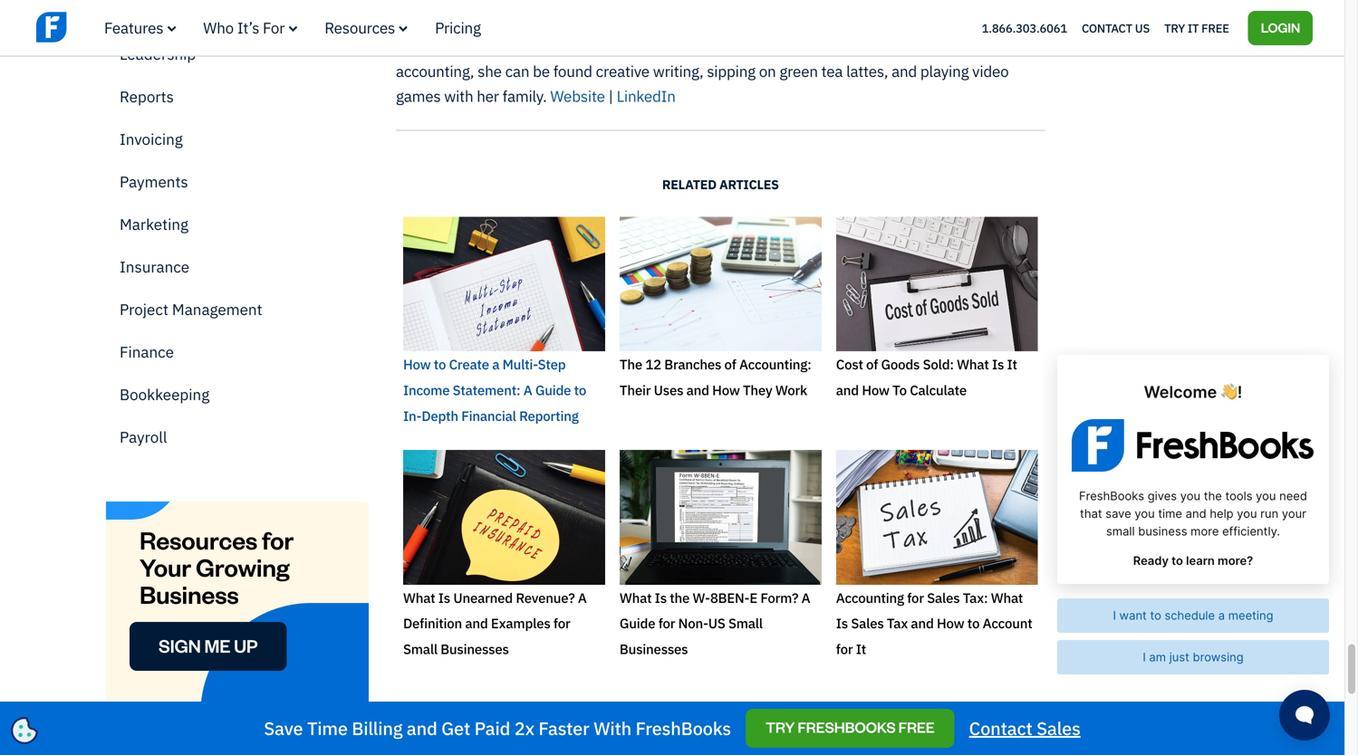 Task type: describe. For each thing, give the bounding box(es) containing it.
sold:
[[923, 356, 954, 373]]

linkedin link
[[617, 86, 676, 106]]

a inside "what is the w-8ben-e form? a guide for non-us small businesses"
[[802, 589, 810, 607]]

website | linkedin
[[550, 86, 676, 106]]

1 horizontal spatial sales
[[927, 589, 960, 607]]

step
[[538, 356, 566, 373]]

try it free
[[1165, 20, 1229, 36]]

marketing link
[[106, 203, 369, 245]]

businesses inside "what is the w-8ben-e form? a guide for non-us small businesses"
[[620, 641, 688, 658]]

a
[[492, 356, 500, 373]]

branches
[[664, 356, 722, 373]]

payments link
[[106, 160, 369, 203]]

try for try it free
[[1165, 20, 1185, 36]]

it's
[[237, 18, 259, 38]]

website link
[[550, 86, 605, 106]]

try freshbooks free link
[[746, 710, 955, 749]]

features
[[104, 18, 163, 38]]

billing
[[352, 717, 403, 741]]

with
[[594, 717, 632, 741]]

payroll
[[120, 427, 167, 447]]

is inside what is unearned revenue? a definition and examples for small businesses
[[438, 589, 450, 607]]

how to create a multi-step income statement: a guide to in-depth financial reporting image
[[403, 217, 605, 352]]

leadership link
[[106, 32, 369, 75]]

time
[[307, 717, 348, 741]]

e
[[750, 589, 758, 607]]

in-
[[403, 407, 422, 425]]

leadership
[[120, 44, 196, 64]]

form?
[[761, 589, 799, 607]]

to for accounting
[[968, 615, 980, 633]]

project
[[120, 299, 168, 319]]

unearned
[[453, 589, 513, 607]]

invoicing link
[[106, 118, 369, 160]]

1.866.303.6061
[[982, 20, 1067, 36]]

sign me up
[[159, 634, 258, 658]]

bookkeeping
[[120, 385, 209, 404]]

payments
[[120, 172, 188, 192]]

website
[[550, 86, 605, 106]]

create
[[449, 356, 489, 373]]

features link
[[104, 18, 176, 38]]

related articles
[[662, 176, 779, 193]]

their
[[620, 381, 651, 399]]

free for try it free
[[1202, 20, 1229, 36]]

and inside cost of goods sold: what is it and how to calculate
[[836, 381, 859, 399]]

1 horizontal spatial freshbooks
[[798, 718, 896, 737]]

how inside the how to create a multi-step income statement: a guide to in-depth financial reporting
[[403, 356, 431, 373]]

a inside what is unearned revenue? a definition and examples for small businesses
[[578, 589, 587, 607]]

w-
[[693, 589, 710, 607]]

what is unearned revenue? a definition and examples for small businesses image
[[403, 451, 605, 585]]

contact sales
[[969, 717, 1081, 741]]

who it's for
[[203, 18, 285, 38]]

multi-
[[503, 356, 538, 373]]

calculate
[[910, 381, 967, 399]]

2 vertical spatial sales
[[1037, 717, 1081, 741]]

and inside what is unearned revenue? a definition and examples for small businesses
[[465, 615, 488, 633]]

how to create a multi-step income statement: a guide to in-depth financial reporting
[[403, 356, 586, 425]]

what is the w-8ben-e form? a guide for non-us small businesses link
[[620, 451, 822, 658]]

0 vertical spatial to
[[434, 356, 446, 373]]

and inside the 12 branches of accounting: their uses and how they work
[[687, 381, 709, 399]]

what is the w-8ben-e form? a guide for non-us small businesses image
[[620, 451, 822, 585]]

save time billing and get paid 2x faster with freshbooks
[[264, 717, 731, 741]]

non-
[[678, 615, 708, 633]]

statement:
[[453, 381, 521, 399]]

1.866.303.6061 link
[[982, 20, 1067, 36]]

what inside "what is the w-8ben-e form? a guide for non-us small businesses"
[[620, 589, 652, 607]]

bookkeeping link
[[106, 373, 369, 416]]

it inside cost of goods sold: what is it and how to calculate
[[1007, 356, 1018, 373]]

the
[[670, 589, 690, 607]]

accounting for sales tax: what is sales tax and how to account for it
[[836, 589, 1033, 658]]

is inside the 'accounting for sales tax: what is sales tax and how to account for it'
[[836, 615, 848, 633]]

get
[[441, 717, 470, 741]]

a inside the how to create a multi-step income statement: a guide to in-depth financial reporting
[[524, 381, 532, 399]]

up
[[234, 634, 258, 658]]

insurance link
[[106, 245, 369, 288]]

reports
[[120, 86, 174, 106]]

project management
[[120, 299, 262, 319]]

small inside "what is the w-8ben-e form? a guide for non-us small businesses"
[[729, 615, 763, 633]]

8ben-
[[710, 589, 750, 607]]

how inside the 'accounting for sales tax: what is sales tax and how to account for it'
[[937, 615, 965, 633]]

for inside what is unearned revenue? a definition and examples for small businesses
[[554, 615, 570, 633]]

cost of goods sold: what is it and how to calculate link
[[836, 217, 1038, 399]]

business
[[140, 578, 239, 610]]

depth
[[422, 407, 458, 425]]

accounting
[[836, 589, 904, 607]]

it
[[1188, 20, 1199, 36]]

2x
[[514, 717, 535, 741]]

what inside what is unearned revenue? a definition and examples for small businesses
[[403, 589, 435, 607]]

to for how
[[574, 381, 586, 399]]

for
[[263, 18, 285, 38]]

they
[[743, 381, 773, 399]]

what is the w-8ben-e form? a guide for non-us small businesses
[[620, 589, 810, 658]]

financial
[[461, 407, 516, 425]]

project management link
[[106, 288, 369, 331]]

what is unearned revenue? a definition and examples for small businesses link
[[403, 451, 605, 658]]

sign
[[159, 634, 201, 658]]

finance
[[120, 342, 174, 362]]

how inside cost of goods sold: what is it and how to calculate
[[862, 381, 890, 399]]

definition
[[403, 615, 462, 633]]



Task type: locate. For each thing, give the bounding box(es) containing it.
0 horizontal spatial try
[[766, 718, 795, 737]]

guide
[[535, 381, 571, 399], [620, 615, 656, 633]]

0 horizontal spatial to
[[434, 356, 446, 373]]

linkedin
[[617, 86, 676, 106]]

for inside "what is the w-8ben-e form? a guide for non-us small businesses"
[[659, 615, 675, 633]]

account
[[983, 615, 1033, 633]]

0 vertical spatial guide
[[535, 381, 571, 399]]

guide down 'step'
[[535, 381, 571, 399]]

and down cost
[[836, 381, 859, 399]]

and down unearned
[[465, 615, 488, 633]]

0 horizontal spatial businesses
[[441, 641, 509, 658]]

sales
[[927, 589, 960, 607], [851, 615, 884, 633], [1037, 717, 1081, 741]]

and down branches
[[687, 381, 709, 399]]

a right form?
[[802, 589, 810, 607]]

freshbooks logo image
[[36, 10, 177, 44]]

contact sales link
[[969, 717, 1081, 741]]

a right revenue?
[[578, 589, 587, 607]]

guide left the non-
[[620, 615, 656, 633]]

payroll link
[[106, 416, 369, 458]]

work
[[776, 381, 807, 399]]

1 horizontal spatial a
[[578, 589, 587, 607]]

1 horizontal spatial free
[[1202, 20, 1229, 36]]

small inside what is unearned revenue? a definition and examples for small businesses
[[403, 641, 438, 658]]

what up account
[[991, 589, 1023, 607]]

save
[[264, 717, 303, 741]]

what is unearned revenue? a definition and examples for small businesses
[[403, 589, 587, 658]]

of inside the 12 branches of accounting: their uses and how they work
[[725, 356, 736, 373]]

1 horizontal spatial contact
[[1082, 20, 1133, 36]]

me
[[204, 634, 231, 658]]

cookie consent banner dialog
[[14, 533, 285, 742]]

0 vertical spatial it
[[1007, 356, 1018, 373]]

it right sold:
[[1007, 356, 1018, 373]]

to
[[893, 381, 907, 399]]

1 of from the left
[[725, 356, 736, 373]]

0 horizontal spatial resources
[[140, 524, 257, 556]]

businesses inside what is unearned revenue? a definition and examples for small businesses
[[441, 641, 509, 658]]

0 horizontal spatial sales
[[851, 615, 884, 633]]

how left they
[[712, 381, 740, 399]]

pricing link
[[435, 18, 481, 38]]

who it's for link
[[203, 18, 297, 38]]

cookie preferences image
[[11, 718, 38, 745]]

revenue?
[[516, 589, 575, 607]]

growing
[[196, 551, 290, 583]]

2 vertical spatial to
[[968, 615, 980, 633]]

your
[[140, 551, 191, 583]]

0 vertical spatial small
[[729, 615, 763, 633]]

businesses down the non-
[[620, 641, 688, 658]]

resources for your growing business
[[140, 524, 294, 610]]

is left 'the'
[[655, 589, 667, 607]]

paid
[[474, 717, 510, 741]]

reports link
[[106, 75, 369, 118]]

2 horizontal spatial to
[[968, 615, 980, 633]]

the 12 branches of accounting: their uses and how they work image
[[620, 217, 822, 352]]

small down 'definition'
[[403, 641, 438, 658]]

and
[[687, 381, 709, 399], [836, 381, 859, 399], [465, 615, 488, 633], [911, 615, 934, 633], [407, 717, 437, 741]]

how
[[403, 356, 431, 373], [712, 381, 740, 399], [862, 381, 890, 399], [937, 615, 965, 633]]

small down e
[[729, 615, 763, 633]]

reporting
[[519, 407, 579, 425]]

0 horizontal spatial a
[[524, 381, 532, 399]]

0 horizontal spatial it
[[856, 641, 866, 658]]

is down accounting
[[836, 615, 848, 633]]

to
[[434, 356, 446, 373], [574, 381, 586, 399], [968, 615, 980, 633]]

0 vertical spatial sales
[[927, 589, 960, 607]]

to down 'tax:'
[[968, 615, 980, 633]]

finance link
[[106, 331, 369, 373]]

what inside the 'accounting for sales tax: what is sales tax and how to account for it'
[[991, 589, 1023, 607]]

guide inside "what is the w-8ben-e form? a guide for non-us small businesses"
[[620, 615, 656, 633]]

uses
[[654, 381, 684, 399]]

and left get
[[407, 717, 437, 741]]

0 vertical spatial free
[[1202, 20, 1229, 36]]

2 of from the left
[[866, 356, 878, 373]]

resources for resources
[[325, 18, 395, 38]]

1 vertical spatial free
[[899, 718, 935, 737]]

tax:
[[963, 589, 988, 607]]

the 12 branches of accounting: their uses and how they work link
[[620, 217, 822, 399]]

marketing
[[120, 214, 188, 234]]

goods
[[881, 356, 920, 373]]

a down multi-
[[524, 381, 532, 399]]

for inside resources for your growing business
[[262, 524, 294, 556]]

pricing
[[435, 18, 481, 38]]

the 12 branches of accounting: their uses and how they work
[[620, 356, 812, 399]]

it inside the 'accounting for sales tax: what is sales tax and how to account for it'
[[856, 641, 866, 658]]

2 horizontal spatial sales
[[1037, 717, 1081, 741]]

1 vertical spatial it
[[856, 641, 866, 658]]

is
[[992, 356, 1004, 373], [438, 589, 450, 607], [655, 589, 667, 607], [836, 615, 848, 633]]

income
[[403, 381, 450, 399]]

accounting for sales tax: what is sales tax and how to account for it link
[[836, 451, 1038, 658]]

1 horizontal spatial try
[[1165, 20, 1185, 36]]

resources link
[[325, 18, 408, 38]]

1 horizontal spatial it
[[1007, 356, 1018, 373]]

what is cost of goods sold (cogs) and how to calculate it image
[[836, 217, 1038, 352]]

is inside cost of goods sold: what is it and how to calculate
[[992, 356, 1004, 373]]

0 horizontal spatial freshbooks
[[636, 717, 731, 741]]

1 vertical spatial sales
[[851, 615, 884, 633]]

1 businesses from the left
[[441, 641, 509, 658]]

it
[[1007, 356, 1018, 373], [856, 641, 866, 658]]

resources for resources for your growing business
[[140, 524, 257, 556]]

resources inside resources for your growing business
[[140, 524, 257, 556]]

0 vertical spatial try
[[1165, 20, 1185, 36]]

us
[[1135, 20, 1150, 36]]

and inside the 'accounting for sales tax: what is sales tax and how to account for it'
[[911, 615, 934, 633]]

contact us
[[1082, 20, 1150, 36]]

it down accounting
[[856, 641, 866, 658]]

0 vertical spatial resources
[[325, 18, 395, 38]]

resources right for
[[325, 18, 395, 38]]

1 horizontal spatial guide
[[620, 615, 656, 633]]

what up 'definition'
[[403, 589, 435, 607]]

and right tax
[[911, 615, 934, 633]]

0 horizontal spatial guide
[[535, 381, 571, 399]]

what inside cost of goods sold: what is it and how to calculate
[[957, 356, 989, 373]]

1 horizontal spatial resources
[[325, 18, 395, 38]]

insurance
[[120, 257, 189, 277]]

us
[[708, 615, 726, 633]]

for
[[262, 524, 294, 556], [907, 589, 924, 607], [554, 615, 570, 633], [659, 615, 675, 633], [836, 641, 853, 658]]

to inside the 'accounting for sales tax: what is sales tax and how to account for it'
[[968, 615, 980, 633]]

management
[[172, 299, 262, 319]]

guide inside the how to create a multi-step income statement: a guide to in-depth financial reporting
[[535, 381, 571, 399]]

related
[[662, 176, 717, 193]]

2 horizontal spatial a
[[802, 589, 810, 607]]

tax
[[887, 615, 908, 633]]

to up "reporting"
[[574, 381, 586, 399]]

a
[[524, 381, 532, 399], [578, 589, 587, 607], [802, 589, 810, 607]]

contact for contact us
[[1082, 20, 1133, 36]]

is up 'definition'
[[438, 589, 450, 607]]

12
[[646, 356, 661, 373]]

contact us link
[[1082, 16, 1150, 40]]

try
[[1165, 20, 1185, 36], [766, 718, 795, 737]]

examples
[[491, 615, 551, 633]]

is inside "what is the w-8ben-e form? a guide for non-us small businesses"
[[655, 589, 667, 607]]

of right branches
[[725, 356, 736, 373]]

how down 'tax:'
[[937, 615, 965, 633]]

of inside cost of goods sold: what is it and how to calculate
[[866, 356, 878, 373]]

0 vertical spatial contact
[[1082, 20, 1133, 36]]

1 horizontal spatial to
[[574, 381, 586, 399]]

cost
[[836, 356, 863, 373]]

0 horizontal spatial of
[[725, 356, 736, 373]]

1 vertical spatial to
[[574, 381, 586, 399]]

what right sold:
[[957, 356, 989, 373]]

how inside the 12 branches of accounting: their uses and how they work
[[712, 381, 740, 399]]

0 horizontal spatial free
[[899, 718, 935, 737]]

try it free link
[[1165, 16, 1229, 40]]

of right cost
[[866, 356, 878, 373]]

articles
[[720, 176, 779, 193]]

resources up "business" on the bottom left of page
[[140, 524, 257, 556]]

cost of goods sold: what is it and how to calculate
[[836, 356, 1018, 399]]

free for try freshbooks free
[[899, 718, 935, 737]]

1 horizontal spatial small
[[729, 615, 763, 633]]

what left 'the'
[[620, 589, 652, 607]]

1 vertical spatial guide
[[620, 615, 656, 633]]

1 vertical spatial small
[[403, 641, 438, 658]]

is right sold:
[[992, 356, 1004, 373]]

1 vertical spatial try
[[766, 718, 795, 737]]

1 vertical spatial resources
[[140, 524, 257, 556]]

who
[[203, 18, 234, 38]]

contact for contact sales
[[969, 717, 1033, 741]]

1 horizontal spatial businesses
[[620, 641, 688, 658]]

how to create a multi-step income statement: a guide to in-depth financial reporting link
[[403, 217, 605, 425]]

accounting for sales tax: what is sales tax and how to account for it image
[[836, 451, 1038, 585]]

login link
[[1249, 11, 1313, 45]]

other
[[120, 1, 159, 21]]

0 horizontal spatial small
[[403, 641, 438, 658]]

invoicing
[[120, 129, 183, 149]]

0 horizontal spatial contact
[[969, 717, 1033, 741]]

|
[[609, 86, 613, 106]]

try for try freshbooks free
[[766, 718, 795, 737]]

2 businesses from the left
[[620, 641, 688, 658]]

how left to
[[862, 381, 890, 399]]

how up income
[[403, 356, 431, 373]]

to up income
[[434, 356, 446, 373]]

businesses down 'definition'
[[441, 641, 509, 658]]

1 horizontal spatial of
[[866, 356, 878, 373]]

1 vertical spatial contact
[[969, 717, 1033, 741]]



Task type: vqa. For each thing, say whether or not it's contained in the screenshot.
Reporting
yes



